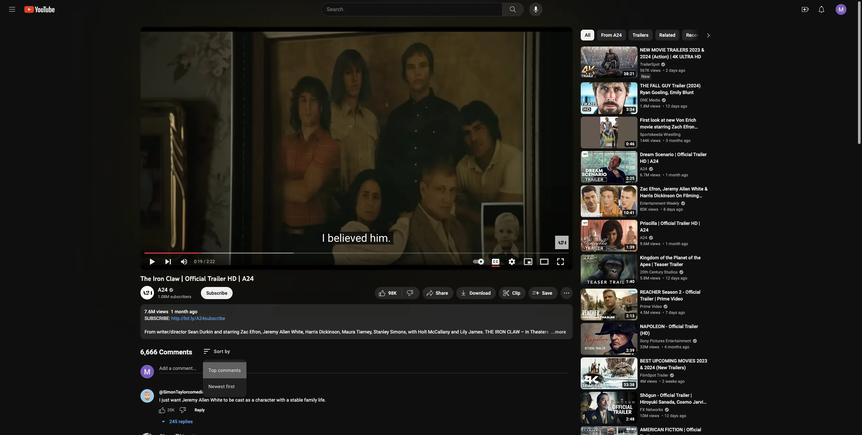 Task type: describe. For each thing, give the bounding box(es) containing it.
- for napoleon
[[666, 324, 668, 330]]

2 the from the left
[[694, 255, 701, 261]]

weeks
[[665, 380, 677, 384]]

official inside priscilla | official trailer hd | a24
[[661, 221, 676, 226]]

1.08m
[[158, 295, 169, 300]]

2 minutes, 13 seconds element
[[626, 314, 635, 319]]

@simontaylorcomedian i just want jeremy allen white to be cast as a character with a stable family life.
[[159, 390, 326, 403]]

fx inside "shōgun - official trailer | hiroyuki sanada, cosmo jarvis, anna sawai | fx"
[[668, 407, 674, 412]]

zac efron, jeremy allen white & harris dickinson on filming 'the iron claw' | entertainment weekly
[[640, 186, 708, 212]]

i believed him.
[[322, 232, 391, 245]]

one
[[640, 98, 648, 103]]

0:46
[[626, 142, 635, 147]]

...more
[[551, 330, 566, 335]]

filming
[[683, 193, 699, 199]]

century
[[649, 270, 663, 275]]

views for 80k views
[[648, 207, 658, 212]]

want
[[171, 398, 181, 403]]

kingdom of the planet of the apes | teaser trailer by 20th century studios 5,881,488 views 12 days ago 1 minute, 40 seconds element
[[640, 255, 708, 268]]

12 days ago for jarvis,
[[664, 414, 686, 419]]

trailer inside dream scenario | official trailer hd | a24
[[693, 152, 707, 157]]

& for best upcoming movies 2023 & 2024 (new trailers)
[[640, 365, 643, 371]]

4k
[[673, 54, 678, 59]]

0 horizontal spatial fx
[[640, 408, 645, 413]]

pictures
[[650, 339, 665, 344]]

subscribe:
[[144, 316, 170, 321]]

group containing sort by
[[203, 348, 246, 401]]

10 minutes, 41 seconds element
[[624, 211, 635, 215]]

ago for (2024)
[[681, 104, 687, 109]]

567k views
[[640, 68, 661, 73]]

9 8 k
[[388, 291, 397, 296]]

the iron claw | official trailer hd | a24
[[140, 275, 254, 283]]

1 for scenario
[[666, 173, 668, 178]]

official down 0:19
[[185, 275, 206, 283]]

share
[[436, 291, 448, 296]]

1 horizontal spatial 8
[[663, 207, 666, 212]]

Share text field
[[436, 291, 448, 296]]

hd up subscribe button at the left
[[227, 275, 237, 283]]

month for |
[[669, 173, 680, 178]]

4m
[[640, 380, 646, 384]]

zach
[[672, 124, 682, 130]]

efron, inside 'zac efron, jeremy allen white & harris dickinson on filming 'the iron claw' | entertainment weekly'
[[649, 186, 661, 192]]

567k
[[640, 68, 649, 73]]

9.6m
[[640, 242, 649, 247]]

views for 144k views
[[650, 138, 661, 143]]

views for 6.7m views
[[650, 173, 660, 178]]

Save text field
[[542, 291, 552, 296]]

2 minutes, 48 seconds element
[[626, 417, 635, 422]]

durkin
[[199, 330, 213, 335]]

new
[[640, 47, 650, 53]]

33 minutes, 38 seconds element
[[624, 383, 635, 388]]

from writer/director sean durkin and starring zac efron, jeremy allen white, harris dickinson, maura tierney, stanley simons, with holt mccallany and lily james. the iron claw – in theaters
[[144, 330, 550, 335]]

ryan
[[640, 90, 651, 95]]

days for official
[[670, 414, 679, 419]]

movie
[[651, 47, 666, 53]]

trailer inside priscilla | official trailer hd | a24
[[677, 221, 690, 226]]

1 vertical spatial prime
[[640, 305, 651, 309]]

efron
[[683, 124, 695, 130]]

one media
[[640, 98, 660, 103]]

1:40 link
[[581, 255, 637, 287]]

believed
[[328, 232, 367, 245]]

& inside 'zac efron, jeremy allen white & harris dickinson on filming 'the iron claw' | entertainment weekly'
[[705, 186, 708, 192]]

month for official
[[669, 242, 680, 247]]

1 horizontal spatial weekly
[[667, 201, 679, 206]]

2:13 link
[[581, 289, 637, 321]]

movies
[[678, 359, 695, 364]]

ago for of
[[681, 276, 687, 281]]

ago for trailer
[[681, 173, 688, 178]]

starring inside "first look at new von erich movie starring zach efron #shorts"
[[654, 124, 671, 130]]

7 days ago
[[666, 311, 685, 315]]

zac efron, jeremy allen white & harris dickinson on filming 'the iron claw' | entertainment weekly by entertainment weekly 80,334 views 8 days ago 10 minutes, 41 seconds element
[[640, 186, 708, 212]]

2:39 link
[[581, 324, 637, 356]]

ago for hd
[[681, 242, 688, 247]]

american fiction | official trailer by mgm 8,216,641 views 4 weeks ago 2 minutes, 34 seconds element
[[640, 427, 708, 436]]

shōgun - official trailer | hiroyuki sanada, cosmo jarvis, anna sawai | fx
[[640, 393, 707, 412]]

5.8m
[[640, 276, 649, 281]]

the inside the fall guy trailer (2024) ryan gosling, emily blunt
[[640, 83, 649, 88]]

trailer inside "shōgun - official trailer | hiroyuki sanada, cosmo jarvis, anna sawai | fx"
[[676, 393, 690, 398]]

trailer inside kingdom of the planet of the apes | teaser trailer
[[670, 262, 683, 267]]

share button
[[422, 287, 453, 300]]

1 the from the left
[[666, 255, 673, 261]]

| inside 'new movie trailers 2023 & 2024 (action) | 4k ultra hd'
[[670, 54, 671, 59]]

2 vertical spatial 1
[[171, 309, 173, 315]]

fall
[[650, 83, 661, 88]]

hd inside priscilla | official trailer hd | a24
[[691, 221, 698, 226]]

allen inside the @simontaylorcomedian i just want jeremy allen white to be cast as a character with a stable family life.
[[199, 398, 209, 403]]

official inside american fiction | official trailer
[[686, 428, 701, 433]]

official inside the napoleon - official trailer (hd)
[[669, 324, 684, 330]]

2 days ago
[[666, 68, 685, 73]]

erich
[[686, 118, 696, 123]]

clip button
[[499, 287, 526, 300]]

http://bit.ly/a24subscribe
[[171, 316, 225, 321]]

46 seconds element
[[626, 142, 635, 147]]

entertainment up '80k views'
[[640, 201, 666, 206]]

0 horizontal spatial 8
[[391, 291, 394, 296]]

white inside 'zac efron, jeremy allen white & harris dickinson on filming 'the iron claw' | entertainment weekly'
[[691, 186, 703, 192]]

filmspot trailer
[[640, 373, 668, 378]]

kingdom
[[640, 255, 659, 261]]

views for 10m views
[[649, 414, 659, 419]]

k
[[394, 291, 397, 296]]

3:34
[[626, 107, 635, 112]]

0 vertical spatial i
[[322, 232, 325, 245]]

best upcoming movies 2023 & 2024 (new trailers)
[[640, 359, 707, 371]]

views for 567k views
[[650, 68, 661, 73]]

2 vertical spatial 1 month ago
[[171, 309, 197, 315]]

months for new
[[669, 138, 683, 143]]

2 horizontal spatial a
[[286, 398, 289, 403]]

144k
[[640, 138, 649, 143]]

views for 33m views
[[649, 345, 659, 350]]

best upcoming movies 2023 & 2024 (new trailers) by filmspot trailer 4,080,200 views 2 weeks ago 33 minutes element
[[640, 358, 708, 371]]

the fall guy trailer (2024) ryan gosling, emily blunt by one media 1,809,454 views 12 days ago 3 minutes, 34 seconds element
[[640, 82, 708, 96]]

| inside american fiction | official trailer
[[684, 428, 685, 433]]

1:40
[[626, 280, 635, 284]]

Add a comment... text field
[[159, 366, 196, 371]]

first
[[226, 384, 235, 390]]

white inside the @simontaylorcomedian i just want jeremy allen white to be cast as a character with a stable family life.
[[210, 398, 222, 403]]

2:48 link
[[581, 392, 637, 425]]

sort
[[214, 349, 223, 354]]

2:39
[[626, 348, 635, 353]]

priscilla | official trailer hd | a24
[[640, 221, 700, 233]]

2:22
[[207, 259, 215, 264]]

1 and from the left
[[214, 330, 222, 335]]

prime inside reacher season 2 - official trailer | prime video
[[657, 296, 670, 302]]

80k views
[[640, 207, 658, 212]]

cosmo
[[677, 400, 692, 405]]

a24 inside dream scenario | official trailer hd | a24
[[650, 159, 659, 164]]

ago for |
[[680, 414, 686, 419]]

12 days ago for blunt
[[666, 104, 687, 109]]

maria williams image
[[140, 365, 154, 379]]

reacher season 2 - official trailer | prime video
[[640, 290, 700, 302]]

newest first link
[[203, 379, 246, 395]]

sean
[[188, 330, 198, 335]]

8 days ago
[[663, 207, 683, 212]]

apes
[[640, 262, 651, 267]]

'the
[[640, 200, 649, 205]]

1 minute, 39 seconds element
[[626, 245, 635, 250]]

hiroyuki
[[640, 400, 658, 405]]

top
[[208, 368, 217, 373]]

by
[[225, 349, 230, 354]]

sawai
[[652, 407, 665, 412]]

dream scenario | official trailer hd | a24 by a24 6,758,454 views 1 month ago 2 minutes, 25 seconds element
[[640, 151, 708, 165]]

top comments
[[208, 368, 241, 373]]

| inside reacher season 2 - official trailer | prime video
[[655, 296, 656, 302]]

from for from writer/director sean durkin and starring zac efron, jeremy allen white, harris dickinson, maura tierney, stanley simons, with holt mccallany and lily james. the iron claw – in theaters
[[144, 330, 155, 335]]

entertainment up 4 months ago
[[666, 339, 691, 344]]

new movie trailers 2023 & 2024 (action) | 4k ultra hd by trailerspot 567,724 views 2 days ago 38 minutes element
[[640, 47, 708, 60]]

official inside dream scenario | official trailer hd | a24
[[677, 152, 692, 157]]

sportskeeda wrestling
[[640, 132, 681, 137]]

...more button
[[551, 329, 566, 336]]

priscilla | official trailer hd | a24 by a24 9,634,176 views 1 month ago 1 minute, 39 seconds element
[[640, 220, 708, 234]]

mccallany
[[428, 330, 450, 335]]

days down 4k
[[669, 68, 678, 73]]

Subscribe text field
[[206, 291, 227, 296]]

recently uploaded
[[686, 32, 725, 38]]

at
[[661, 118, 665, 123]]

subscribe: http://bit.ly/a24subscribe
[[144, 316, 225, 321]]

6.7m views
[[640, 173, 660, 178]]

autoplay is on image
[[472, 260, 484, 264]]

entertainment inside 'zac efron, jeremy allen white & harris dickinson on filming 'the iron claw' | entertainment weekly'
[[674, 200, 704, 205]]

1.08m subscribers
[[158, 295, 191, 300]]

(hd)
[[640, 331, 650, 336]]

/
[[204, 259, 205, 264]]

2 minutes, 25 seconds element
[[626, 176, 635, 181]]

Clip text field
[[512, 291, 520, 296]]

stanley
[[373, 330, 389, 335]]

2 minutes, 39 seconds element
[[626, 348, 635, 353]]

2 inside reacher season 2 - official trailer | prime video
[[679, 290, 682, 295]]

tab list containing all
[[581, 27, 732, 43]]

2024 for best
[[644, 365, 655, 371]]

all
[[585, 32, 590, 38]]

Download text field
[[470, 291, 491, 296]]

claw'
[[660, 200, 671, 205]]

priscilla
[[640, 221, 657, 226]]

hd inside 'new movie trailers 2023 & 2024 (action) | 4k ultra hd'
[[695, 54, 701, 59]]

1 vertical spatial iron
[[153, 275, 164, 283]]

new movie trailers 2023 & 2024 (action) | 4k ultra hd
[[640, 47, 704, 59]]

jeremy inside 'zac efron, jeremy allen white & harris dickinson on filming 'the iron claw' | entertainment weekly'
[[663, 186, 678, 192]]

official inside "shōgun - official trailer | hiroyuki sanada, cosmo jarvis, anna sawai | fx"
[[660, 393, 675, 398]]

10:41 link
[[581, 186, 637, 218]]

0 horizontal spatial a
[[169, 366, 171, 371]]

fiction
[[665, 428, 683, 433]]

allen inside 'zac efron, jeremy allen white & harris dickinson on filming 'the iron claw' | entertainment weekly'
[[679, 186, 690, 192]]

1 month ago for trailer
[[666, 242, 688, 247]]

hd inside dream scenario | official trailer hd | a24
[[640, 159, 647, 164]]

reacher
[[640, 290, 661, 295]]



Task type: vqa. For each thing, say whether or not it's contained in the screenshot.
NEWS link
no



Task type: locate. For each thing, give the bounding box(es) containing it.
views down sportskeeda
[[650, 138, 661, 143]]

writer/director
[[156, 330, 187, 335]]

2 horizontal spatial 2
[[679, 290, 682, 295]]

napoleon
[[640, 324, 665, 330]]

2023 up ultra
[[689, 47, 700, 53]]

ago for white
[[676, 207, 683, 212]]

0 vertical spatial month
[[669, 173, 680, 178]]

anna
[[640, 407, 651, 412]]

shōgun - official trailer | hiroyuki sanada, cosmo jarvis, anna sawai | fx by fx networks 10,007,097 views 12 days ago 2 minutes, 48 seconds element
[[640, 392, 708, 412]]

recently
[[686, 32, 704, 38]]

1 vertical spatial months
[[668, 345, 682, 350]]

1 horizontal spatial a
[[252, 398, 254, 403]]

ago for (hd)
[[683, 345, 689, 350]]

jeremy inside the @simontaylorcomedian i just want jeremy allen white to be cast as a character with a stable family life.
[[182, 398, 198, 403]]

ago up the 'http://bit.ly/a24subscribe' link
[[189, 309, 197, 315]]

views up subscribe:
[[156, 309, 168, 315]]

12 up new
[[666, 104, 670, 109]]

jeremy up the dickinson
[[663, 186, 678, 192]]

season
[[662, 290, 678, 295]]

weekly down 'the at the right of page
[[640, 207, 655, 212]]

days up fiction
[[670, 414, 679, 419]]

1.08 million subscribers element
[[158, 294, 191, 300]]

2 horizontal spatial &
[[705, 186, 708, 192]]

trailer down 'american'
[[640, 434, 654, 436]]

views down media
[[650, 104, 660, 109]]

1 horizontal spatial video
[[671, 296, 683, 302]]

1 vertical spatial 2024
[[644, 365, 655, 371]]

harris inside 'zac efron, jeremy allen white & harris dickinson on filming 'the iron claw' | entertainment weekly'
[[640, 193, 653, 199]]

2023 inside best upcoming movies 2023 & 2024 (new trailers)
[[697, 359, 707, 364]]

ago for official
[[678, 311, 685, 315]]

with inside the @simontaylorcomedian i just want jeremy allen white to be cast as a character with a stable family life.
[[276, 398, 285, 403]]

1 vertical spatial the
[[485, 330, 494, 335]]

trailerspot
[[640, 62, 660, 67]]

a24
[[613, 32, 622, 38], [650, 159, 659, 164], [640, 167, 647, 172], [640, 228, 649, 233], [640, 236, 647, 240], [242, 275, 254, 283], [158, 287, 168, 293]]

trailers
[[633, 32, 648, 38]]

views for 4m views
[[647, 380, 657, 384]]

2024 for new
[[640, 54, 651, 59]]

| inside 'zac efron, jeremy allen white & harris dickinson on filming 'the iron claw' | entertainment weekly'
[[672, 200, 673, 205]]

with right character
[[276, 398, 285, 403]]

simons,
[[390, 330, 407, 335]]

trailer inside american fiction | official trailer
[[640, 434, 654, 436]]

harris up 'the at the right of page
[[640, 193, 653, 199]]

jeremy down @simontaylorcomedian link at bottom
[[182, 398, 198, 403]]

1 horizontal spatial the
[[694, 255, 701, 261]]

life.
[[318, 398, 326, 403]]

2 vertical spatial 12 days ago
[[664, 414, 686, 419]]

official right fiction
[[686, 428, 701, 433]]

0 vertical spatial from
[[601, 32, 612, 38]]

1 vertical spatial 12
[[666, 276, 670, 281]]

gosling,
[[652, 90, 669, 95]]

1 horizontal spatial prime
[[657, 296, 670, 302]]

ago down ultra
[[679, 68, 685, 73]]

1 vertical spatial efron,
[[249, 330, 261, 335]]

views for 4.5m views
[[650, 311, 660, 315]]

trailer inside reacher season 2 - official trailer | prime video
[[640, 296, 654, 302]]

& inside best upcoming movies 2023 & 2024 (new trailers)
[[640, 365, 643, 371]]

0 horizontal spatial -
[[657, 393, 659, 398]]

& for new movie trailers 2023 & 2024 (action) | 4k ultra hd
[[701, 47, 704, 53]]

prime down season
[[657, 296, 670, 302]]

- inside the napoleon - official trailer (hd)
[[666, 324, 668, 330]]

views for 7.6m views
[[156, 309, 168, 315]]

weekly up '8 days ago'
[[667, 201, 679, 206]]

1 horizontal spatial jeremy
[[263, 330, 278, 335]]

1 up subscribe: http://bit.ly/a24subscribe
[[171, 309, 173, 315]]

1 horizontal spatial harris
[[640, 193, 653, 199]]

- inside reacher season 2 - official trailer | prime video
[[683, 290, 684, 295]]

of up the teaser
[[660, 255, 665, 261]]

ago for &
[[678, 380, 685, 384]]

days for guy
[[671, 104, 680, 109]]

1 vertical spatial harris
[[305, 330, 318, 335]]

video down season
[[671, 296, 683, 302]]

1 horizontal spatial allen
[[279, 330, 290, 335]]

views for 1.8m views
[[650, 104, 660, 109]]

views for 9.6m views
[[650, 242, 660, 247]]

fx networks
[[640, 408, 663, 413]]

0 vertical spatial the
[[640, 83, 649, 88]]

6,666 comments
[[140, 348, 192, 357]]

1 vertical spatial 12 days ago
[[666, 276, 687, 281]]

views for 5.8m views
[[650, 276, 660, 281]]

10m views
[[640, 414, 659, 419]]

reply link
[[191, 405, 209, 416]]

1 horizontal spatial from
[[601, 32, 612, 38]]

80k
[[640, 207, 647, 212]]

0 horizontal spatial of
[[660, 255, 665, 261]]

official right season
[[686, 290, 700, 295]]

1 month ago
[[666, 173, 688, 178], [666, 242, 688, 247], [171, 309, 197, 315]]

dream
[[640, 152, 654, 157]]

views down prime video on the bottom of page
[[650, 311, 660, 315]]

save button
[[529, 287, 558, 300]]

channel watermark image
[[555, 236, 569, 250]]

& inside 'new movie trailers 2023 & 2024 (action) | 4k ultra hd'
[[701, 47, 704, 53]]

0 horizontal spatial the
[[485, 330, 494, 335]]

official down '8 days ago'
[[661, 221, 676, 226]]

1 vertical spatial white
[[210, 398, 222, 403]]

1 right 9.6m views
[[666, 242, 668, 247]]

12 down studios
[[666, 276, 670, 281]]

ago right 7
[[678, 311, 685, 315]]

1 month ago up subscribe: http://bit.ly/a24subscribe
[[171, 309, 197, 315]]

2 horizontal spatial jeremy
[[663, 186, 678, 192]]

iron inside 'zac efron, jeremy allen white & harris dickinson on filming 'the iron claw' | entertainment weekly'
[[650, 200, 658, 205]]

0 vertical spatial 12 days ago
[[666, 104, 687, 109]]

from down subscribe:
[[144, 330, 155, 335]]

1 vertical spatial &
[[705, 186, 708, 192]]

1 vertical spatial from
[[144, 330, 155, 335]]

12 for |
[[666, 276, 670, 281]]

zac inside 'zac efron, jeremy allen white & harris dickinson on filming 'the iron claw' | entertainment weekly'
[[640, 186, 648, 192]]

1 horizontal spatial fx
[[668, 407, 674, 412]]

38:21 link
[[581, 47, 637, 79]]

from for from a24
[[601, 32, 612, 38]]

25k
[[167, 408, 174, 413]]

sony pictures entertainment
[[640, 339, 691, 344]]

1 of from the left
[[660, 255, 665, 261]]

1 horizontal spatial i
[[322, 232, 325, 245]]

2024 down best
[[644, 365, 655, 371]]

jeremy left white,
[[263, 330, 278, 335]]

2 vertical spatial month
[[175, 309, 188, 315]]

a24 inside tab list
[[613, 32, 622, 38]]

0 horizontal spatial &
[[640, 365, 643, 371]]

1 vertical spatial video
[[652, 305, 662, 309]]

1 vertical spatial month
[[669, 242, 680, 247]]

from right 'all'
[[601, 32, 612, 38]]

harris right white,
[[305, 330, 318, 335]]

white up "filming"
[[691, 186, 703, 192]]

1 right 6.7m views
[[666, 173, 668, 178]]

days for the
[[671, 276, 680, 281]]

38 minutes, 21 seconds element
[[624, 72, 635, 76]]

2 vertical spatial allen
[[199, 398, 209, 403]]

be
[[229, 398, 234, 403]]

1 horizontal spatial the
[[640, 83, 649, 88]]

ago down efron
[[684, 138, 691, 143]]

days down studios
[[671, 276, 680, 281]]

views down entertainment weekly
[[648, 207, 658, 212]]

youtube video player element
[[140, 27, 573, 270]]

entertainment down "filming"
[[674, 200, 704, 205]]

of right "planet"
[[688, 255, 693, 261]]

a right 'add'
[[169, 366, 171, 371]]

0 vertical spatial iron
[[650, 200, 658, 205]]

american fiction | official trailer
[[640, 428, 701, 436]]

- down 7
[[666, 324, 668, 330]]

0:19
[[194, 259, 203, 264]]

views down trailerspot
[[650, 68, 661, 73]]

entertainment weekly
[[640, 201, 679, 206]]

1 vertical spatial 2023
[[697, 359, 707, 364]]

4.5m
[[640, 311, 649, 315]]

1 month ago up "planet"
[[666, 242, 688, 247]]

0 horizontal spatial from
[[144, 330, 155, 335]]

2 vertical spatial 2
[[662, 380, 664, 384]]

10m
[[640, 414, 648, 419]]

1 horizontal spatial efron,
[[649, 186, 661, 192]]

trailer inside the napoleon - official trailer (hd)
[[685, 324, 698, 330]]

0 vertical spatial efron,
[[649, 186, 661, 192]]

2 left 'weeks'
[[662, 380, 664, 384]]

blunt
[[683, 90, 694, 95]]

1 vertical spatial weekly
[[640, 207, 655, 212]]

7
[[666, 311, 668, 315]]

0 vertical spatial -
[[683, 290, 684, 295]]

days
[[669, 68, 678, 73], [671, 104, 680, 109], [667, 207, 675, 212], [671, 276, 680, 281], [669, 311, 677, 315], [670, 414, 679, 419]]

lily
[[460, 330, 467, 335]]

12 days ago up fiction
[[664, 414, 686, 419]]

with left the holt
[[408, 330, 417, 335]]

trailer up emily
[[672, 83, 685, 88]]

months right 4
[[668, 345, 682, 350]]

group
[[203, 348, 246, 401]]

claw
[[166, 275, 179, 283]]

best
[[640, 359, 651, 364]]

clip
[[512, 291, 520, 296]]

of
[[660, 255, 665, 261], [688, 255, 693, 261]]

trailer inside the fall guy trailer (2024) ryan gosling, emily blunt
[[672, 83, 685, 88]]

allen up reply link
[[199, 398, 209, 403]]

related
[[659, 32, 675, 38]]

0 vertical spatial zac
[[640, 186, 648, 192]]

allen left white,
[[279, 330, 290, 335]]

2024 down new on the top
[[640, 54, 651, 59]]

12 days ago for teaser
[[666, 276, 687, 281]]

0 vertical spatial 2023
[[689, 47, 700, 53]]

0 horizontal spatial white
[[210, 398, 222, 403]]

i left believed
[[322, 232, 325, 245]]

4.5m views
[[640, 311, 660, 315]]

weekly inside 'zac efron, jeremy allen white & harris dickinson on filming 'the iron claw' | entertainment weekly'
[[640, 207, 655, 212]]

2023 right movies on the bottom right of the page
[[697, 359, 707, 364]]

12 days ago
[[666, 104, 687, 109], [666, 276, 687, 281], [664, 414, 686, 419]]

american
[[640, 428, 664, 433]]

ago up "von"
[[681, 104, 687, 109]]

1 vertical spatial 1 month ago
[[666, 242, 688, 247]]

25k likes element
[[167, 408, 174, 414]]

ago for von
[[684, 138, 691, 143]]

iron up '80k views'
[[650, 200, 658, 205]]

9.6m views
[[640, 242, 660, 247]]

Reply text field
[[195, 408, 205, 413]]

0 vertical spatial prime
[[657, 296, 670, 302]]

american fiction | official trailer link
[[640, 427, 708, 436]]

1 vertical spatial allen
[[279, 330, 290, 335]]

1 horizontal spatial white
[[691, 186, 703, 192]]

views down century
[[650, 276, 660, 281]]

- for shōgun
[[657, 393, 659, 398]]

- right season
[[683, 290, 684, 295]]

0 vertical spatial starring
[[654, 124, 671, 130]]

comments
[[159, 348, 192, 357]]

a24 inside priscilla | official trailer hd | a24
[[640, 228, 649, 233]]

hd down dream in the right of the page
[[640, 159, 647, 164]]

reply
[[195, 408, 205, 413]]

33m
[[640, 345, 648, 350]]

official inside reacher season 2 - official trailer | prime video
[[686, 290, 700, 295]]

trailer up subscribe text box
[[208, 275, 226, 283]]

ago down kingdom of the planet of the apes | teaser trailer by 20th century studios 5,881,488 views 12 days ago 1 minute, 40 seconds element
[[681, 276, 687, 281]]

0 horizontal spatial efron,
[[249, 330, 261, 335]]

video inside reacher season 2 - official trailer | prime video
[[671, 296, 683, 302]]

2 for trailerspot
[[666, 68, 668, 73]]

12 days ago down emily
[[666, 104, 687, 109]]

i left just
[[159, 398, 161, 403]]

0 horizontal spatial video
[[652, 305, 662, 309]]

2024 inside 'new movie trailers 2023 & 2024 (action) | 4k ultra hd'
[[640, 54, 651, 59]]

0 vertical spatial weekly
[[667, 201, 679, 206]]

days for 2
[[669, 311, 677, 315]]

months
[[669, 138, 683, 143], [668, 345, 682, 350]]

1 horizontal spatial -
[[666, 324, 668, 330]]

list box
[[203, 360, 246, 398]]

0 horizontal spatial 2
[[662, 380, 664, 384]]

days for jeremy
[[667, 207, 675, 212]]

avatar image image
[[836, 4, 847, 15]]

hd right ultra
[[695, 54, 701, 59]]

12 days ago down studios
[[666, 276, 687, 281]]

trailer down (new
[[657, 373, 668, 378]]

1 horizontal spatial with
[[408, 330, 417, 335]]

sort by
[[214, 349, 230, 354]]

0 horizontal spatial weekly
[[640, 207, 655, 212]]

2023 for movies
[[697, 359, 707, 364]]

2023 inside 'new movie trailers 2023 & 2024 (action) | 4k ultra hd'
[[689, 47, 700, 53]]

0 vertical spatial months
[[669, 138, 683, 143]]

0 horizontal spatial with
[[276, 398, 285, 403]]

emily
[[670, 90, 681, 95]]

1 vertical spatial zac
[[240, 330, 248, 335]]

fx down sanada,
[[668, 407, 674, 412]]

2 right season
[[679, 290, 682, 295]]

2 up the guy
[[666, 68, 668, 73]]

a left stable
[[286, 398, 289, 403]]

months down wrestling
[[669, 138, 683, 143]]

hd down "filming"
[[691, 221, 698, 226]]

4m views
[[640, 380, 657, 384]]

12 for emily
[[666, 104, 670, 109]]

1 month ago for official
[[666, 173, 688, 178]]

2
[[666, 68, 668, 73], [679, 290, 682, 295], [662, 380, 664, 384]]

month up subscribe: http://bit.ly/a24subscribe
[[175, 309, 188, 315]]

2 vertical spatial 12
[[664, 414, 669, 419]]

uploaded
[[705, 32, 725, 38]]

official down 3 months ago on the right top of the page
[[677, 152, 692, 157]]

teaser
[[654, 262, 669, 267]]

a right as at the left
[[252, 398, 254, 403]]

0 horizontal spatial allen
[[199, 398, 209, 403]]

#shorts
[[640, 131, 657, 136]]

0 vertical spatial 1
[[666, 173, 668, 178]]

starring up by
[[223, 330, 239, 335]]

0 vertical spatial with
[[408, 330, 417, 335]]

2 vertical spatial jeremy
[[182, 398, 198, 403]]

a24 link
[[158, 287, 168, 294]]

0 horizontal spatial prime
[[640, 305, 651, 309]]

1 vertical spatial with
[[276, 398, 285, 403]]

2:25
[[626, 176, 635, 181]]

holt
[[418, 330, 427, 335]]

i inside the @simontaylorcomedian i just want jeremy allen white to be cast as a character with a stable family life.
[[159, 398, 161, 403]]

add
[[159, 366, 168, 371]]

von
[[676, 118, 684, 123]]

12 for cosmo
[[664, 414, 669, 419]]

1 for |
[[666, 242, 668, 247]]

@simontaylorcomedian image
[[140, 390, 154, 403]]

0 vertical spatial 2
[[666, 68, 668, 73]]

12 down sawai
[[664, 414, 669, 419]]

ago down dream scenario | official trailer hd | a24 by a24 6,758,454 views 1 month ago 2 minutes, 25 seconds element
[[681, 173, 688, 178]]

the up the teaser
[[666, 255, 673, 261]]

1 horizontal spatial starring
[[654, 124, 671, 130]]

first look at new von erich movie starring zach efron #shorts by sportskeeda wrestling 144,802 views 3 months ago 46 seconds - play short element
[[640, 117, 708, 136]]

official up sanada,
[[660, 393, 675, 398]]

2 horizontal spatial allen
[[679, 186, 690, 192]]

official down 7 days ago at the right
[[669, 324, 684, 330]]

2 of from the left
[[688, 255, 693, 261]]

the left iron
[[485, 330, 494, 335]]

2 and from the left
[[451, 330, 459, 335]]

jarvis,
[[693, 400, 707, 405]]

1 vertical spatial 1
[[666, 242, 668, 247]]

ago right 'weeks'
[[678, 380, 685, 384]]

0 vertical spatial &
[[701, 47, 704, 53]]

1 minute, 40 seconds element
[[626, 280, 635, 284]]

views down networks
[[649, 414, 659, 419]]

trailer down 7 days ago at the right
[[685, 324, 698, 330]]

2:25 link
[[581, 151, 637, 184]]

0 horizontal spatial harris
[[305, 330, 318, 335]]

ago up movies on the bottom right of the page
[[683, 345, 689, 350]]

napoleon - official trailer (hd) by sony pictures entertainment 33,643,561 views 4 months ago 2 minutes, 39 seconds element
[[640, 324, 708, 337]]

tab list
[[581, 27, 732, 43]]

sanada,
[[659, 400, 676, 405]]

3 minutes, 34 seconds element
[[626, 107, 635, 112]]

2:13
[[626, 314, 635, 319]]

@simontaylorcomedian
[[159, 390, 207, 395]]

33:38 link
[[581, 358, 637, 390]]

| inside kingdom of the planet of the apes | teaser trailer
[[652, 262, 653, 267]]

month up "planet"
[[669, 242, 680, 247]]

starring down at
[[654, 124, 671, 130]]

1 vertical spatial starring
[[223, 330, 239, 335]]

7.6m
[[144, 309, 155, 315]]

newest
[[208, 384, 225, 390]]

as
[[245, 398, 250, 403]]

1 horizontal spatial zac
[[640, 186, 648, 192]]

0 horizontal spatial and
[[214, 330, 222, 335]]

0 vertical spatial harris
[[640, 193, 653, 199]]

None search field
[[309, 3, 525, 16]]

1 vertical spatial 2
[[679, 290, 682, 295]]

- inside "shōgun - official trailer | hiroyuki sanada, cosmo jarvis, anna sawai | fx"
[[657, 393, 659, 398]]

and
[[214, 330, 222, 335], [451, 330, 459, 335]]

4 months ago
[[664, 345, 689, 350]]

and left lily
[[451, 330, 459, 335]]

0 horizontal spatial zac
[[240, 330, 248, 335]]

fx up 10m
[[640, 408, 645, 413]]

1 horizontal spatial and
[[451, 330, 459, 335]]

2 for filmspot trailer
[[662, 380, 664, 384]]

days down claw'
[[667, 207, 675, 212]]

Search text field
[[327, 5, 501, 14]]

seek slider slider
[[144, 249, 569, 256]]

look
[[651, 118, 660, 123]]

0 horizontal spatial the
[[666, 255, 673, 261]]

prime up 4.5m
[[640, 305, 651, 309]]

list box containing top comments
[[203, 360, 246, 398]]

2 horizontal spatial -
[[683, 290, 684, 295]]

2 vertical spatial &
[[640, 365, 643, 371]]

allen up on
[[679, 186, 690, 192]]

9
[[388, 291, 391, 296]]

views right 9.6m
[[650, 242, 660, 247]]

2024 inside best upcoming movies 2023 & 2024 (new trailers)
[[644, 365, 655, 371]]

character
[[255, 398, 275, 403]]

0 vertical spatial 2024
[[640, 54, 651, 59]]

ago down on
[[676, 207, 683, 212]]

1 horizontal spatial 2
[[666, 68, 668, 73]]

0 vertical spatial jeremy
[[663, 186, 678, 192]]

tooltip
[[202, 361, 232, 384]]

6.7m
[[640, 173, 649, 178]]

new
[[641, 74, 650, 79]]

0 vertical spatial 1 month ago
[[666, 173, 688, 178]]

2023 for trailers
[[689, 47, 700, 53]]

1 vertical spatial 8
[[391, 291, 394, 296]]

days right 7
[[669, 311, 677, 315]]

planet
[[674, 255, 687, 261]]

trailer up cosmo
[[676, 393, 690, 398]]

reacher season 2 - official trailer | prime video by prime video 4,533,479 views 7 days ago 2 minutes, 13 seconds element
[[640, 289, 708, 303]]

ago
[[679, 68, 685, 73], [681, 104, 687, 109], [684, 138, 691, 143], [681, 173, 688, 178], [676, 207, 683, 212], [681, 242, 688, 247], [681, 276, 687, 281], [189, 309, 197, 315], [678, 311, 685, 315], [683, 345, 689, 350], [678, 380, 685, 384], [680, 414, 686, 419]]

starring
[[654, 124, 671, 130], [223, 330, 239, 335]]

month down dream scenario | official trailer hd | a24 by a24 6,758,454 views 1 month ago 2 minutes, 25 seconds element
[[669, 173, 680, 178]]

months for trailer
[[668, 345, 682, 350]]

6,666
[[140, 348, 157, 357]]

i
[[322, 232, 325, 245], [159, 398, 161, 403]]



